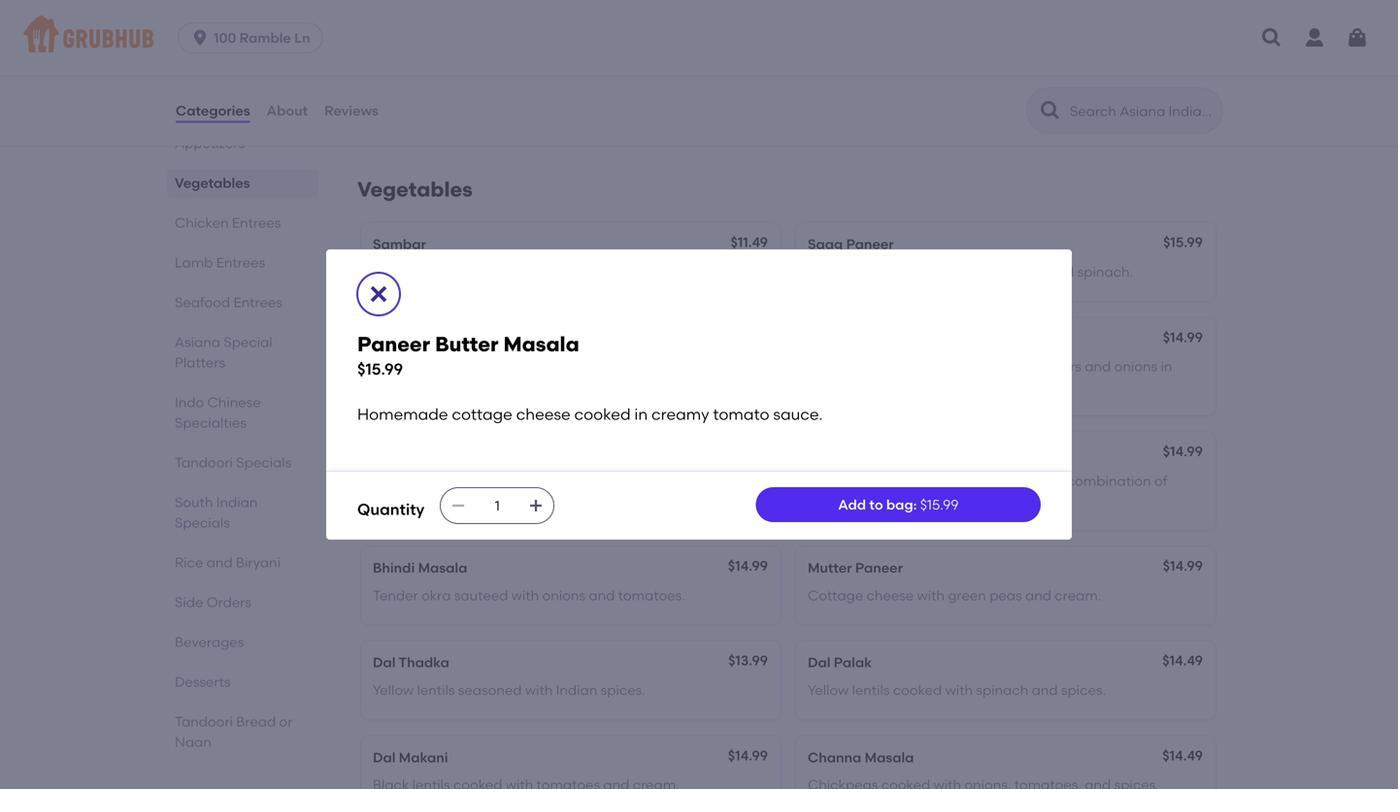 Task type: locate. For each thing, give the bounding box(es) containing it.
indo
[[175, 394, 204, 411]]

0 horizontal spatial sauce.
[[373, 378, 416, 395]]

cottage down mutter on the right of page
[[808, 588, 864, 604]]

seasoned
[[458, 682, 522, 699]]

sauce. up malai
[[373, 378, 416, 395]]

chinese
[[207, 394, 261, 411]]

1 $14.49 from the top
[[1163, 653, 1204, 669]]

entrees up special
[[234, 294, 283, 311]]

masala inside paneer butter masala $15.99
[[504, 332, 580, 357]]

2 vertical spatial creamy
[[701, 473, 751, 490]]

0 vertical spatial cottage
[[808, 359, 864, 375]]

dal for dal thadka
[[373, 655, 396, 671]]

add
[[838, 497, 866, 513]]

'65'
[[431, 72, 454, 88]]

and right peanuts
[[950, 493, 976, 509]]

homemade up "malai kofta" at the left bottom of page
[[357, 405, 448, 424]]

onions right peppers
[[1115, 359, 1158, 375]]

bagara
[[808, 446, 858, 462]]

$15.99 for add to bag:
[[921, 497, 959, 513]]

yellow lentils seasoned with indian spices.
[[373, 682, 646, 699]]

homemade down paneer butter masala
[[373, 359, 452, 375]]

cottage down paneer butter masala
[[455, 359, 508, 375]]

dal left the palak
[[808, 655, 831, 671]]

cottage down paneer butter masala $15.99 at the top of the page
[[452, 405, 513, 424]]

green
[[948, 588, 987, 604]]

indian down tandoori specials
[[216, 494, 258, 511]]

a blend of cottage cheese and creamed spinach.
[[808, 264, 1134, 280]]

vegetables up sambar
[[357, 177, 473, 202]]

chicken kheema samosa (2 pcs)
[[808, 72, 1024, 88]]

sauce. down mild
[[774, 405, 823, 424]]

homemade for paneer
[[373, 359, 452, 375]]

chicken up ground at the right top of the page
[[808, 72, 863, 88]]

specials inside south indian specials
[[175, 515, 230, 531]]

100 ramble ln button
[[178, 22, 331, 53]]

1 horizontal spatial svg image
[[1346, 26, 1370, 50]]

0 horizontal spatial svg image
[[367, 283, 390, 306]]

yellow for thadka
[[373, 682, 414, 699]]

desserts
[[175, 674, 231, 691]]

naan
[[175, 734, 212, 751]]

1 vertical spatial $14.49
[[1163, 748, 1204, 764]]

dal for dal makani
[[373, 750, 396, 766]]

entrees up 'lamb entrees'
[[232, 215, 281, 231]]

1 vertical spatial entrees
[[216, 255, 265, 271]]

homemade cheese and potato balls cooked with creamy sauce and spices.
[[373, 473, 751, 509]]

paneer inside paneer butter masala $15.99
[[357, 332, 430, 357]]

chicken '65'
[[373, 72, 454, 88]]

cooked up peanuts
[[909, 473, 958, 490]]

100 ramble ln
[[214, 30, 310, 46]]

spinach
[[977, 682, 1029, 699]]

biryani
[[236, 555, 281, 571]]

1 horizontal spatial lentils
[[852, 682, 890, 699]]

cheese up gravy.
[[867, 359, 914, 375]]

yellow down dal palak
[[808, 682, 849, 699]]

1 vertical spatial onions
[[542, 588, 586, 604]]

0 vertical spatial svg image
[[1346, 26, 1370, 50]]

with
[[1030, 99, 1058, 116], [418, 264, 446, 280], [970, 359, 997, 375], [670, 473, 697, 490], [961, 473, 989, 490], [512, 588, 539, 604], [918, 588, 945, 604], [525, 682, 553, 699], [946, 682, 973, 699]]

1 tandoori from the top
[[175, 455, 233, 471]]

cooked left spinach
[[893, 682, 943, 699]]

south
[[175, 494, 213, 511]]

cottage cheese with green peas and cream.
[[808, 588, 1102, 604]]

cheese inside homemade cottage cheese cooked in creamy tomato sauce.
[[511, 359, 559, 375]]

has
[[864, 493, 890, 509]]

1 horizontal spatial vegetables
[[357, 177, 473, 202]]

categories button
[[175, 76, 251, 146]]

$13.99
[[729, 653, 768, 669]]

0 vertical spatial sauce.
[[373, 378, 416, 395]]

and right peppers
[[1085, 359, 1112, 375]]

2 vertical spatial homemade
[[373, 473, 452, 490]]

1 horizontal spatial of
[[1155, 473, 1168, 490]]

0 vertical spatial of
[[862, 264, 875, 280]]

crispy
[[1061, 99, 1100, 116]]

okra
[[422, 588, 451, 604]]

masala up the okra
[[418, 560, 468, 577]]

indian right 'seasoned'
[[556, 682, 598, 699]]

onions right sauteed on the left bottom
[[542, 588, 586, 604]]

0 vertical spatial tomato
[[683, 359, 732, 375]]

tomatoes.
[[618, 588, 685, 604]]

channa masala
[[808, 750, 914, 766]]

homemade inside the homemade cheese and potato balls cooked with creamy sauce and spices.
[[373, 473, 452, 490]]

lentils
[[373, 264, 415, 280]]

and left creamed
[[985, 264, 1011, 280]]

channa
[[808, 750, 862, 766]]

2 vertical spatial $15.99
[[921, 497, 959, 513]]

1 vertical spatial specials
[[175, 515, 230, 531]]

entrees up seafood entrees
[[216, 255, 265, 271]]

1 vertical spatial cottage
[[455, 359, 508, 375]]

cottage inside homemade cottage cheese cooked in creamy tomato sauce.
[[455, 359, 508, 375]]

homemade inside homemade cottage cheese cooked in creamy tomato sauce.
[[373, 359, 452, 375]]

tandoori bread or naan
[[175, 714, 293, 751]]

dal for dal palak
[[808, 655, 831, 671]]

1 vertical spatial svg image
[[367, 283, 390, 306]]

0 horizontal spatial $15.99
[[357, 360, 403, 379]]

cooked down south
[[562, 359, 611, 375]]

saag
[[808, 236, 843, 253]]

0 vertical spatial homemade
[[373, 359, 452, 375]]

1 vertical spatial $15.99
[[357, 360, 403, 379]]

seafood
[[175, 294, 230, 311]]

$14.99 for baby eggplant cooked with our special combination of spices. ( has peanuts and cashewnuts)
[[1164, 444, 1204, 460]]

tandoori for tandoori bread or naan
[[175, 714, 233, 730]]

balls
[[583, 473, 614, 490]]

0 vertical spatial homemade cottage cheese cooked in creamy tomato sauce.
[[373, 359, 732, 395]]

1 horizontal spatial $15.99
[[921, 497, 959, 513]]

and left cream.
[[1026, 588, 1052, 604]]

cottage cheese cooked with bell peppers and onions in mild tomato gravy.
[[808, 359, 1173, 395]]

with left our
[[961, 473, 989, 490]]

svg image
[[1261, 26, 1284, 50], [190, 28, 210, 48], [451, 498, 466, 514], [529, 498, 544, 514]]

of right blend
[[862, 264, 875, 280]]

homemade down "malai kofta" at the left bottom of page
[[373, 473, 452, 490]]

cheese down mutter paneer
[[867, 588, 914, 604]]

yellow down dal thadka
[[373, 682, 414, 699]]

ln
[[294, 30, 310, 46]]

2 tandoori from the top
[[175, 714, 233, 730]]

lamb entrees
[[175, 255, 265, 271]]

and left tomatoes.
[[589, 588, 615, 604]]

with right 'seasoned'
[[525, 682, 553, 699]]

2 lentils from the left
[[852, 682, 890, 699]]

2 vertical spatial entrees
[[234, 294, 283, 311]]

samosa
[[923, 72, 976, 88]]

butter for paneer butter masala
[[424, 331, 465, 348]]

0 vertical spatial onions
[[1115, 359, 1158, 375]]

masala right the "channa"
[[865, 750, 914, 766]]

lentils down the palak
[[852, 682, 890, 699]]

lentils down thadka
[[417, 682, 455, 699]]

0 horizontal spatial of
[[862, 264, 875, 280]]

0 horizontal spatial onions
[[542, 588, 586, 604]]

2 vertical spatial indian
[[556, 682, 598, 699]]

cheese inside the cottage cheese cooked with bell peppers and onions in mild tomato gravy.
[[867, 359, 914, 375]]

dal left makani
[[373, 750, 396, 766]]

cooked up gravy.
[[918, 359, 967, 375]]

1 vertical spatial tomato
[[840, 378, 889, 395]]

and left potato
[[506, 473, 532, 490]]

0 vertical spatial $14.49
[[1163, 653, 1204, 669]]

$14.49 for dal palak
[[1163, 653, 1204, 669]]

1 lentils from the left
[[417, 682, 455, 699]]

main navigation navigation
[[0, 0, 1399, 76]]

yellow for palak
[[808, 682, 849, 699]]

cottage inside the cottage cheese cooked with bell peppers and onions in mild tomato gravy.
[[808, 359, 864, 375]]

2 $14.49 from the top
[[1163, 748, 1204, 764]]

tandoori down specialties
[[175, 455, 233, 471]]

1 horizontal spatial peas
[[990, 588, 1023, 604]]

stuffed
[[981, 99, 1027, 116]]

peas down samosa
[[946, 99, 978, 116]]

1 vertical spatial sauce.
[[774, 405, 823, 424]]

chicken for chicken entrees
[[175, 215, 229, 231]]

with left bell
[[970, 359, 997, 375]]

0 horizontal spatial lentils
[[417, 682, 455, 699]]

blend
[[821, 264, 859, 280]]

with right balls
[[670, 473, 697, 490]]

cottage down saag paneer
[[878, 264, 931, 280]]

0 vertical spatial cottage
[[878, 264, 931, 280]]

$14.99 for tender okra sauteed with onions and tomatoes.
[[728, 558, 768, 575]]

our
[[992, 473, 1014, 490]]

tandoori for tandoori specials
[[175, 455, 233, 471]]

chicken left '65'
[[373, 72, 428, 88]]

1 vertical spatial cottage
[[808, 588, 864, 604]]

tandoori inside tandoori bread or naan
[[175, 714, 233, 730]]

cheese
[[934, 264, 982, 280], [511, 359, 559, 375], [867, 359, 914, 375], [516, 405, 571, 424], [455, 473, 503, 490], [867, 588, 914, 604]]

combination
[[1067, 473, 1152, 490]]

bell
[[1001, 359, 1024, 375]]

entrees for chicken entrees
[[232, 215, 281, 231]]

and inside the cottage cheese cooked with bell peppers and onions in mild tomato gravy.
[[1085, 359, 1112, 375]]

2 yellow from the left
[[808, 682, 849, 699]]

1 vertical spatial peas
[[990, 588, 1023, 604]]

peas
[[946, 99, 978, 116], [990, 588, 1023, 604]]

$14.99
[[1164, 329, 1204, 346], [1164, 444, 1204, 460], [728, 558, 768, 575], [1164, 558, 1204, 575], [728, 748, 768, 764]]

0 horizontal spatial peas
[[946, 99, 978, 116]]

2 cottage from the top
[[808, 588, 864, 604]]

chicken down chicken '65'
[[373, 99, 427, 116]]

potato
[[535, 473, 580, 490]]

indian right south
[[588, 264, 629, 280]]

0 horizontal spatial specials
[[175, 515, 230, 531]]

masala down lentils with vegetable and south indian spices.
[[504, 332, 580, 357]]

vegetables down appetizers
[[175, 175, 250, 191]]

$15.99 for paneer butter masala
[[357, 360, 403, 379]]

1 yellow from the left
[[373, 682, 414, 699]]

cheese left potato
[[455, 473, 503, 490]]

special
[[1017, 473, 1064, 490]]

0 vertical spatial specials
[[236, 455, 292, 471]]

tomato inside the cottage cheese cooked with bell peppers and onions in mild tomato gravy.
[[840, 378, 889, 395]]

side
[[175, 594, 203, 611]]

spices.
[[446, 493, 490, 509], [808, 493, 853, 509], [601, 682, 646, 699], [1062, 682, 1106, 699]]

(
[[856, 493, 861, 509]]

1 vertical spatial of
[[1155, 473, 1168, 490]]

$15.99 inside paneer butter masala $15.99
[[357, 360, 403, 379]]

0 vertical spatial creamy
[[629, 359, 679, 375]]

cottage
[[808, 359, 864, 375], [808, 588, 864, 604]]

0 vertical spatial entrees
[[232, 215, 281, 231]]

butter inside paneer butter masala $15.99
[[435, 332, 499, 357]]

1 horizontal spatial sauce.
[[774, 405, 823, 424]]

1 horizontal spatial yellow
[[808, 682, 849, 699]]

in
[[546, 99, 558, 116], [614, 359, 626, 375], [1161, 359, 1173, 375], [635, 405, 648, 424]]

tandoori up naan
[[175, 714, 233, 730]]

0 horizontal spatial yellow
[[373, 682, 414, 699]]

indian inside south indian specials
[[216, 494, 258, 511]]

masala
[[468, 331, 518, 348], [504, 332, 580, 357], [418, 560, 468, 577], [865, 750, 914, 766]]

$14.49
[[1163, 653, 1204, 669], [1163, 748, 1204, 764]]

dal left thadka
[[373, 655, 396, 671]]

peas right green at the right of page
[[990, 588, 1023, 604]]

2 horizontal spatial $15.99
[[1164, 234, 1204, 251]]

asiana
[[175, 334, 221, 351]]

cottage
[[878, 264, 931, 280], [455, 359, 508, 375], [452, 405, 513, 424]]

specials down south
[[175, 515, 230, 531]]

1 vertical spatial tandoori
[[175, 714, 233, 730]]

1 horizontal spatial onions
[[1115, 359, 1158, 375]]

kofta
[[414, 446, 450, 462]]

chicken
[[373, 72, 428, 88], [808, 72, 863, 88], [373, 99, 427, 116], [175, 215, 229, 231]]

Input item quantity number field
[[476, 489, 519, 524]]

0 vertical spatial tandoori
[[175, 455, 233, 471]]

1 vertical spatial indian
[[216, 494, 258, 511]]

beverages
[[175, 634, 244, 651]]

south indian specials
[[175, 494, 258, 531]]

chicken for chicken '65'
[[373, 72, 428, 88]]

chicken up lamb
[[175, 215, 229, 231]]

specials
[[236, 455, 292, 471], [175, 515, 230, 531]]

with left crispy
[[1030, 99, 1058, 116]]

homemade for malai
[[373, 473, 452, 490]]

creamed
[[1014, 264, 1075, 280]]

and down chicken kheema samosa (2 pcs)
[[916, 99, 942, 116]]

1 cottage from the top
[[808, 359, 864, 375]]

spices
[[561, 99, 603, 116]]

with inside baby eggplant cooked with our special combination of spices. ( has peanuts and cashewnuts)
[[961, 473, 989, 490]]

cottage up mild
[[808, 359, 864, 375]]

of right combination
[[1155, 473, 1168, 490]]

0 vertical spatial indian
[[588, 264, 629, 280]]

specials down specialties
[[236, 455, 292, 471]]

$14.49 for channa masala
[[1163, 748, 1204, 764]]

cooked
[[562, 359, 611, 375], [918, 359, 967, 375], [575, 405, 631, 424], [618, 473, 667, 490], [909, 473, 958, 490], [893, 682, 943, 699]]

makani
[[399, 750, 448, 766]]

cubes
[[430, 99, 470, 116]]

in inside the cottage cheese cooked with bell peppers and onions in mild tomato gravy.
[[1161, 359, 1173, 375]]

dal
[[373, 655, 396, 671], [808, 655, 831, 671], [373, 750, 396, 766]]

rice
[[175, 555, 203, 571]]

cheese down paneer butter masala
[[511, 359, 559, 375]]

cheese inside the homemade cheese and potato balls cooked with creamy sauce and spices.
[[455, 473, 503, 490]]

tandoori specials
[[175, 455, 292, 471]]

masala down vegetable
[[468, 331, 518, 348]]

tomato
[[683, 359, 732, 375], [840, 378, 889, 395], [713, 405, 770, 424]]

malai kofta
[[373, 446, 450, 462]]

cooked right balls
[[618, 473, 667, 490]]

svg image
[[1346, 26, 1370, 50], [367, 283, 390, 306]]



Task type: describe. For each thing, give the bounding box(es) containing it.
seafood entrees
[[175, 294, 283, 311]]

spinach.
[[1078, 264, 1134, 280]]

lamb
[[175, 255, 213, 271]]

fried.
[[675, 99, 709, 116]]

100
[[214, 30, 236, 46]]

sauteed
[[454, 588, 508, 604]]

lentils with vegetable and south indian spices.
[[373, 264, 679, 280]]

categories
[[176, 102, 250, 119]]

and right rice
[[207, 555, 233, 571]]

2 vertical spatial tomato
[[713, 405, 770, 424]]

cooked up balls
[[575, 405, 631, 424]]

appetizers
[[175, 135, 245, 152]]

baby
[[808, 473, 842, 490]]

cream.
[[1055, 588, 1102, 604]]

1 vertical spatial homemade cottage cheese cooked in creamy tomato sauce.
[[357, 405, 823, 424]]

cheese left creamed
[[934, 264, 982, 280]]

about button
[[266, 76, 309, 146]]

ground chicken and peas stuffed with crispy turnover.
[[808, 99, 1161, 116]]

indo chinese specialties
[[175, 394, 261, 431]]

mutter
[[808, 560, 852, 577]]

tender
[[373, 588, 418, 604]]

peppers
[[1028, 359, 1082, 375]]

bhindi
[[373, 560, 415, 577]]

bhindi masala
[[373, 560, 468, 577]]

malai
[[373, 446, 410, 462]]

chicken for chicken kheema samosa (2 pcs)
[[808, 72, 863, 88]]

with left spinach
[[946, 682, 973, 699]]

chicken
[[862, 99, 913, 116]]

lentils for palak
[[852, 682, 890, 699]]

and right sauce
[[416, 493, 442, 509]]

tender okra sauteed with onions and tomatoes.
[[373, 588, 685, 604]]

spices. inside the homemade cheese and potato balls cooked with creamy sauce and spices.
[[446, 493, 490, 509]]

spices.
[[633, 264, 679, 280]]

cheese up potato
[[516, 405, 571, 424]]

and right spinach
[[1032, 682, 1058, 699]]

add to bag: $15.99
[[838, 497, 959, 513]]

thadka
[[399, 655, 450, 671]]

about
[[267, 102, 308, 119]]

special
[[224, 334, 273, 351]]

$11.49
[[731, 234, 768, 251]]

chicken entrees
[[175, 215, 281, 231]]

and left south
[[519, 264, 545, 280]]

specialties
[[175, 415, 247, 431]]

with inside the cottage cheese cooked with bell peppers and onions in mild tomato gravy.
[[970, 359, 997, 375]]

turnover.
[[1103, 99, 1161, 116]]

0 horizontal spatial vegetables
[[175, 175, 250, 191]]

cooked inside the cottage cheese cooked with bell peppers and onions in mild tomato gravy.
[[918, 359, 967, 375]]

creamy inside the homemade cheese and potato balls cooked with creamy sauce and spices.
[[701, 473, 751, 490]]

reviews button
[[324, 76, 380, 146]]

cottage for cottage cheese cooked with bell peppers and onions in mild tomato gravy.
[[808, 359, 864, 375]]

reviews
[[325, 102, 379, 119]]

orders
[[207, 594, 252, 611]]

to
[[870, 497, 884, 513]]

1 horizontal spatial specials
[[236, 455, 292, 471]]

paneer butter masala $15.99
[[357, 332, 580, 379]]

lentils for thadka
[[417, 682, 455, 699]]

eggplant
[[845, 473, 906, 490]]

0 vertical spatial peas
[[946, 99, 978, 116]]

palak
[[834, 655, 872, 671]]

1 vertical spatial creamy
[[652, 405, 710, 424]]

marinated
[[473, 99, 543, 116]]

ground
[[808, 99, 858, 116]]

asiana special platters
[[175, 334, 273, 371]]

or
[[279, 714, 293, 730]]

entrees for seafood entrees
[[234, 294, 283, 311]]

mutter paneer
[[808, 560, 903, 577]]

$14.99 for cottage cheese with green peas and cream.
[[1164, 558, 1204, 575]]

baby eggplant cooked with our special combination of spices. ( has peanuts and cashewnuts)
[[808, 473, 1168, 509]]

south
[[548, 264, 585, 280]]

0 vertical spatial $15.99
[[1164, 234, 1204, 251]]

deep-
[[635, 99, 675, 116]]

and inside baby eggplant cooked with our special combination of spices. ( has peanuts and cashewnuts)
[[950, 493, 976, 509]]

rice and biryani
[[175, 555, 281, 571]]

onions inside the cottage cheese cooked with bell peppers and onions in mild tomato gravy.
[[1115, 359, 1158, 375]]

creamy inside homemade cottage cheese cooked in creamy tomato sauce.
[[629, 359, 679, 375]]

cooked inside homemade cottage cheese cooked in creamy tomato sauce.
[[562, 359, 611, 375]]

tomato inside homemade cottage cheese cooked in creamy tomato sauce.
[[683, 359, 732, 375]]

saag paneer
[[808, 236, 894, 253]]

with right sauteed on the left bottom
[[512, 588, 539, 604]]

of inside baby eggplant cooked with our special combination of spices. ( has peanuts and cashewnuts)
[[1155, 473, 1168, 490]]

svg image inside the '100 ramble ln' button
[[190, 28, 210, 48]]

with inside the homemade cheese and potato balls cooked with creamy sauce and spices.
[[670, 473, 697, 490]]

with left green at the right of page
[[918, 588, 945, 604]]

side orders
[[175, 594, 252, 611]]

and left deep-
[[606, 99, 632, 116]]

bagara baigan
[[808, 446, 910, 462]]

$7.99
[[1172, 70, 1204, 86]]

kheema
[[866, 72, 920, 88]]

vegetable
[[449, 264, 515, 280]]

2 vertical spatial cottage
[[452, 405, 513, 424]]

cashewnuts)
[[979, 493, 1066, 509]]

sauce
[[373, 493, 413, 509]]

1 vertical spatial homemade
[[357, 405, 448, 424]]

cooked inside the homemade cheese and potato balls cooked with creamy sauce and spices.
[[618, 473, 667, 490]]

search icon image
[[1039, 99, 1063, 122]]

dal makani
[[373, 750, 448, 766]]

bag:
[[887, 497, 917, 513]]

with right lentils
[[418, 264, 446, 280]]

svg image inside main navigation navigation
[[1346, 26, 1370, 50]]

platters
[[175, 355, 225, 371]]

peanuts
[[893, 493, 947, 509]]

Search Asiana Indian Cuisine search field
[[1069, 102, 1217, 120]]

pcs)
[[995, 72, 1024, 88]]

dal palak
[[808, 655, 872, 671]]

baigan
[[862, 446, 910, 462]]

paneer butter masala
[[373, 331, 518, 348]]

cottage for cottage cheese with green peas and cream.
[[808, 588, 864, 604]]

bread
[[236, 714, 276, 730]]

a
[[808, 264, 818, 280]]

cooked inside baby eggplant cooked with our special combination of spices. ( has peanuts and cashewnuts)
[[909, 473, 958, 490]]

chicken cubes marinated in spices and deep-fried.
[[373, 99, 709, 116]]

chicken for chicken cubes marinated in spices and deep-fried.
[[373, 99, 427, 116]]

mild
[[808, 378, 837, 395]]

sauce. inside homemade cottage cheese cooked in creamy tomato sauce.
[[373, 378, 416, 395]]

$14.99 for cottage cheese cooked with bell peppers and onions in mild tomato gravy.
[[1164, 329, 1204, 346]]

spices. inside baby eggplant cooked with our special combination of spices. ( has peanuts and cashewnuts)
[[808, 493, 853, 509]]

butter for paneer butter masala $15.99
[[435, 332, 499, 357]]

entrees for lamb entrees
[[216, 255, 265, 271]]

dal thadka
[[373, 655, 450, 671]]



Task type: vqa. For each thing, say whether or not it's contained in the screenshot.


